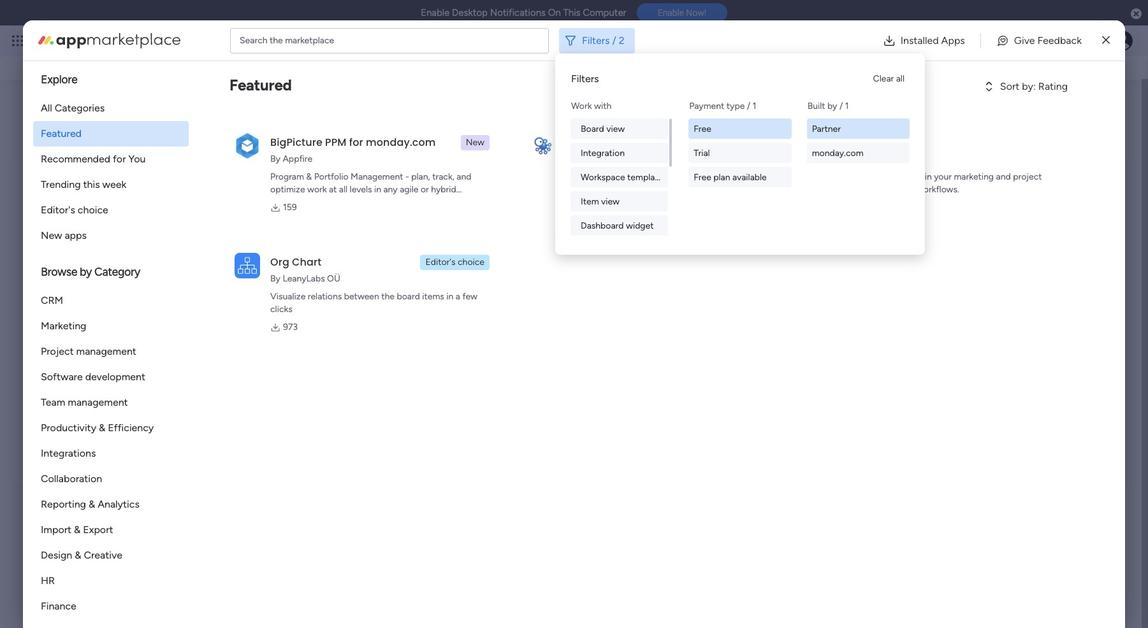 Task type: describe. For each thing, give the bounding box(es) containing it.
invite
[[137, 413, 163, 425]]

close recently visited image
[[41, 106, 56, 121]]

work management > main workspace for component image
[[284, 256, 433, 267]]

0 horizontal spatial main
[[101, 520, 126, 534]]

give feedback
[[951, 51, 1012, 62]]

with inside boost your workflow in minutes with ready-made templates
[[1079, 200, 1099, 212]]

levels
[[350, 184, 372, 195]]

0 horizontal spatial for
[[113, 153, 126, 165]]

work inside program & portfolio management - plan, track, and optimize work at all levels in any agile or hybrid framework
[[308, 184, 327, 195]]

by for built
[[828, 101, 838, 112]]

all inside "button"
[[897, 73, 905, 84]]

partner button
[[807, 119, 910, 139]]

plan,
[[412, 172, 430, 182]]

consistency
[[701, 172, 749, 182]]

& for analytics
[[89, 499, 95, 511]]

-
[[406, 172, 409, 182]]

templates image image
[[937, 101, 1105, 189]]

0 vertical spatial monday
[[57, 33, 101, 48]]

import
[[41, 524, 72, 536]]

productivity & efficiency
[[41, 422, 154, 434]]

for for monday.com
[[349, 135, 363, 150]]

0 horizontal spatial search
[[240, 35, 268, 46]]

available
[[733, 172, 767, 183]]

management up development
[[76, 346, 136, 358]]

sort by: rating
[[1001, 80, 1069, 92]]

feedback
[[1038, 34, 1082, 46]]

computer
[[583, 7, 627, 18]]

rating
[[1039, 80, 1069, 92]]

select product image
[[11, 34, 24, 47]]

browse by category
[[41, 265, 140, 279]]

1 horizontal spatial choice
[[458, 257, 485, 268]]

widget
[[626, 220, 654, 231]]

1 vertical spatial editor's choice
[[426, 257, 485, 268]]

quick
[[1046, 50, 1073, 62]]

and down see
[[216, 57, 233, 69]]

trending this week
[[41, 179, 126, 191]]

app logo image down built by / 1 on the top
[[827, 133, 852, 159]]

main for component image
[[369, 256, 388, 267]]

inbox
[[188, 57, 214, 69]]

visited
[[108, 107, 144, 121]]

app logo image for bigpicture ppm for monday.com
[[235, 133, 260, 159]]

search inside quick search button
[[1075, 50, 1107, 62]]

trending
[[41, 179, 81, 191]]

categories
[[55, 102, 105, 114]]

reporting & analytics
[[41, 499, 140, 511]]

see
[[223, 35, 238, 46]]

ensuring
[[664, 172, 699, 182]]

work up recent
[[103, 33, 126, 48]]

roy mann image
[[71, 350, 96, 375]]

quick search results list box
[[41, 121, 895, 290]]

give for give feedback
[[1015, 34, 1036, 46]]

dashboard
[[581, 220, 624, 231]]

feedback
[[973, 51, 1012, 62]]

crm
[[41, 295, 63, 307]]

collaborating
[[286, 413, 346, 425]]

give feedback button
[[987, 28, 1093, 53]]

app logo image for batch hero for monday
[[531, 133, 556, 159]]

batch
[[566, 135, 597, 150]]

notifications image
[[925, 34, 938, 47]]

team management
[[41, 397, 128, 409]]

workspace image
[[62, 519, 92, 550]]

leverage video in your marketing and project management workflows.
[[862, 172, 1043, 195]]

/ for payment type / 1
[[748, 101, 751, 112]]

& for creative
[[75, 550, 81, 562]]

item
[[581, 196, 599, 207]]

trial button
[[689, 143, 792, 163]]

integration
[[581, 148, 625, 159]]

mann
[[123, 349, 147, 360]]

dapulse close image
[[1132, 8, 1142, 20]]

hybrid
[[431, 184, 457, 195]]

clicks
[[270, 304, 293, 315]]

0 horizontal spatial the
[[270, 35, 283, 46]]

visualize
[[270, 292, 306, 302]]

reporting
[[41, 499, 86, 511]]

marketplace
[[285, 35, 334, 46]]

portfolio
[[314, 172, 349, 182]]

free for free plan available
[[694, 172, 712, 183]]

category
[[94, 265, 140, 279]]

free plan available button
[[689, 167, 792, 188]]

payment type / 1
[[690, 101, 757, 112]]

workflow
[[985, 200, 1027, 212]]

0 vertical spatial editor's choice
[[41, 204, 108, 216]]

workspace template
[[581, 172, 664, 183]]

notes
[[75, 235, 104, 248]]

project
[[41, 346, 74, 358]]

1 vertical spatial workspaces
[[78, 481, 141, 495]]

give feedback
[[1015, 34, 1082, 46]]

1 horizontal spatial editor's
[[426, 257, 456, 268]]

workspace for component image
[[390, 256, 433, 267]]

2
[[619, 34, 625, 46]]

monday.com inside button
[[812, 148, 864, 159]]

973
[[283, 322, 298, 333]]

agile
[[400, 184, 419, 195]]

management down notes
[[94, 256, 147, 267]]

dapulse x slim image
[[1103, 33, 1111, 48]]

128
[[579, 202, 593, 213]]

view for board view
[[607, 123, 625, 134]]

component image
[[57, 255, 68, 266]]

1 for payment type / 1
[[753, 101, 757, 112]]

update
[[566, 172, 596, 182]]

app logo image for org chart
[[235, 253, 260, 279]]

management up the productivity & efficiency
[[68, 397, 128, 409]]

wistia by wistia
[[862, 135, 900, 165]]

by appfire
[[270, 154, 313, 165]]

chart
[[292, 255, 322, 270]]

type
[[727, 101, 745, 112]]

0 horizontal spatial monday.com
[[366, 135, 436, 150]]

view for item view
[[602, 196, 620, 207]]

between
[[344, 292, 379, 302]]

your down apps marketplace 'image'
[[97, 57, 117, 69]]

add to favorites image
[[225, 235, 238, 248]]

all inside program & portfolio management - plan, track, and optimize work at all levels in any agile or hybrid framework
[[339, 184, 348, 195]]

boards, inside "update multiple boards, ensuring consistency and saving time"
[[633, 172, 662, 182]]

this
[[83, 179, 100, 191]]

workspace
[[581, 172, 626, 183]]

quick search
[[1046, 50, 1107, 62]]

your right invite
[[165, 413, 186, 425]]

private board image
[[57, 235, 71, 249]]

video
[[901, 172, 923, 182]]

any
[[384, 184, 398, 195]]

work right component icon
[[73, 256, 92, 267]]

work management > main workspace link
[[263, 131, 462, 275]]

desktop
[[452, 7, 488, 18]]

component image
[[268, 255, 280, 266]]

program
[[270, 172, 304, 182]]

0 vertical spatial workspaces
[[236, 57, 290, 69]]

by inside wistia by wistia
[[862, 154, 873, 165]]

enable for enable desktop notifications on this computer
[[421, 7, 450, 18]]

filters for filters / 2
[[582, 34, 610, 46]]

your inside boost your workflow in minutes with ready-made templates
[[962, 200, 983, 212]]

design
[[41, 550, 72, 562]]

159
[[283, 202, 297, 213]]

lottie animation element
[[565, 33, 923, 81]]

1 vertical spatial featured
[[41, 128, 82, 140]]

management up oü
[[306, 256, 359, 267]]

/ for built by / 1
[[840, 101, 844, 112]]

search the marketplace
[[240, 35, 334, 46]]

give for give feedback
[[951, 51, 970, 62]]

software
[[41, 371, 83, 383]]

few
[[463, 292, 478, 302]]

enable for enable now!
[[658, 8, 684, 18]]

decadis
[[579, 154, 611, 165]]

built
[[808, 101, 826, 112]]

and left start
[[243, 413, 260, 425]]



Task type: locate. For each thing, give the bounding box(es) containing it.
2 horizontal spatial /
[[840, 101, 844, 112]]

1 vertical spatial filters
[[572, 73, 599, 85]]

filters for filters
[[572, 73, 599, 85]]

0 horizontal spatial /
[[613, 34, 617, 46]]

1 horizontal spatial search
[[1075, 50, 1107, 62]]

free for free
[[694, 123, 712, 134]]

0 vertical spatial choice
[[78, 204, 108, 216]]

0 horizontal spatial featured
[[41, 128, 82, 140]]

productivity
[[41, 422, 96, 434]]

framework
[[270, 197, 313, 208]]

work management > main workspace down notes
[[73, 256, 221, 267]]

new for batch hero for monday
[[762, 137, 781, 148]]

0 horizontal spatial work management > main workspace
[[73, 256, 221, 267]]

enable inside button
[[658, 8, 684, 18]]

view down time
[[602, 196, 620, 207]]

1 horizontal spatial workspaces
[[236, 57, 290, 69]]

on
[[548, 7, 561, 18]]

by down batch in the top of the page
[[566, 154, 577, 165]]

app logo image left by appfire
[[235, 133, 260, 159]]

software development
[[41, 371, 145, 383]]

in left a
[[447, 292, 454, 302]]

give down the inbox image
[[951, 51, 970, 62]]

/ right the built
[[840, 101, 844, 112]]

1 vertical spatial free
[[694, 172, 712, 183]]

1 horizontal spatial >
[[361, 256, 366, 267]]

1 horizontal spatial work management > main workspace
[[284, 256, 433, 267]]

by down the org
[[270, 274, 281, 285]]

1 horizontal spatial with
[[1079, 200, 1099, 212]]

enable left desktop
[[421, 7, 450, 18]]

workspace template button
[[571, 167, 669, 188]]

item view
[[581, 196, 620, 207]]

workspaces down plans
[[236, 57, 290, 69]]

1 vertical spatial boards,
[[633, 172, 662, 182]]

new apps
[[41, 230, 87, 242]]

marketing
[[41, 320, 86, 332]]

for
[[349, 135, 363, 150], [626, 135, 640, 150], [113, 153, 126, 165]]

0 vertical spatial wistia
[[862, 135, 895, 150]]

view inside button
[[602, 196, 620, 207]]

your up workflows. at the top right of page
[[935, 172, 952, 182]]

> for component image
[[361, 256, 366, 267]]

search right see
[[240, 35, 268, 46]]

program & portfolio management - plan, track, and optimize work at all levels in any agile or hybrid framework
[[270, 172, 472, 208]]

monday work management
[[57, 33, 198, 48]]

free inside 'free plan available' button
[[694, 172, 712, 183]]

0 vertical spatial all
[[897, 73, 905, 84]]

0 vertical spatial by
[[828, 101, 838, 112]]

/ left 2
[[613, 34, 617, 46]]

all right clear
[[897, 73, 905, 84]]

1 work management > main workspace from the left
[[73, 256, 221, 267]]

1 horizontal spatial editor's choice
[[426, 257, 485, 268]]

>
[[149, 256, 155, 267], [361, 256, 366, 267]]

editor's choice up a
[[426, 257, 485, 268]]

& for export
[[74, 524, 81, 536]]

1 vertical spatial by
[[80, 265, 92, 279]]

plan
[[714, 172, 731, 183]]

free plan available
[[694, 172, 767, 183]]

choice down this
[[78, 204, 108, 216]]

0 horizontal spatial by
[[80, 265, 92, 279]]

filters left 2
[[582, 34, 610, 46]]

for right 'ppm'
[[349, 135, 363, 150]]

> right "category"
[[149, 256, 155, 267]]

0 horizontal spatial new
[[41, 230, 62, 242]]

in up workflows. at the top right of page
[[925, 172, 932, 182]]

design & creative
[[41, 550, 122, 562]]

your
[[97, 57, 117, 69], [935, 172, 952, 182], [962, 200, 983, 212], [165, 413, 186, 425]]

0 horizontal spatial boards,
[[152, 57, 186, 69]]

import & export
[[41, 524, 113, 536]]

and left project
[[997, 172, 1012, 182]]

0 vertical spatial view
[[607, 123, 625, 134]]

by up leverage
[[862, 154, 873, 165]]

search
[[240, 35, 268, 46], [1075, 50, 1107, 62]]

1 horizontal spatial /
[[748, 101, 751, 112]]

by for batch hero for monday
[[566, 154, 577, 165]]

monday.com down partner
[[812, 148, 864, 159]]

and inside leverage video in your marketing and project management workflows.
[[997, 172, 1012, 182]]

0 vertical spatial editor's
[[41, 204, 75, 216]]

1 horizontal spatial 1
[[846, 101, 849, 112]]

& down my workspaces
[[89, 499, 95, 511]]

in inside leverage video in your marketing and project management workflows.
[[925, 172, 932, 182]]

clear all button
[[869, 69, 910, 89]]

in down "management" on the top of page
[[374, 184, 381, 195]]

& left efficiency
[[99, 422, 105, 434]]

1 vertical spatial all
[[339, 184, 348, 195]]

2 work management > main workspace from the left
[[284, 256, 433, 267]]

> for component icon
[[149, 256, 155, 267]]

kendall parks image
[[1113, 31, 1134, 51]]

& left the export
[[74, 524, 81, 536]]

0 vertical spatial search
[[240, 35, 268, 46]]

work management > main workspace for component icon
[[73, 256, 221, 267]]

apps image
[[1009, 34, 1022, 47]]

main for component icon
[[157, 256, 176, 267]]

2 1 from the left
[[846, 101, 849, 112]]

by right component icon
[[80, 265, 92, 279]]

filters / 2 button
[[559, 28, 635, 53]]

view up hero
[[607, 123, 625, 134]]

your up made
[[962, 200, 983, 212]]

work management > main workspace up oü
[[284, 256, 433, 267]]

workspaces
[[236, 57, 290, 69], [78, 481, 141, 495]]

and down the trial button
[[751, 172, 766, 182]]

featured down close recently visited icon
[[41, 128, 82, 140]]

all right at
[[339, 184, 348, 195]]

editor's
[[41, 204, 75, 216], [426, 257, 456, 268]]

for for monday
[[626, 135, 640, 150]]

1 horizontal spatial for
[[349, 135, 363, 150]]

trial
[[694, 148, 710, 159]]

filters / 2
[[582, 34, 625, 46]]

1 horizontal spatial monday
[[643, 135, 687, 150]]

management down leverage
[[862, 184, 915, 195]]

& for efficiency
[[99, 422, 105, 434]]

main up between
[[369, 256, 388, 267]]

workspaces up analytics
[[78, 481, 141, 495]]

1 horizontal spatial new
[[466, 137, 485, 148]]

monday up "ensuring"
[[643, 135, 687, 150]]

at
[[329, 184, 337, 195]]

0 vertical spatial free
[[694, 123, 712, 134]]

1 vertical spatial wistia
[[875, 154, 900, 165]]

1 vertical spatial search
[[1075, 50, 1107, 62]]

0 vertical spatial the
[[270, 35, 283, 46]]

0 horizontal spatial give
[[951, 51, 970, 62]]

featured down plans
[[230, 76, 292, 94]]

the inside visualize relations between the board items in a few clicks
[[382, 292, 395, 302]]

quickly access your recent boards, inbox and workspaces
[[26, 57, 290, 69]]

& for portfolio
[[306, 172, 312, 182]]

filters up 'work'
[[572, 73, 599, 85]]

1 free from the top
[[694, 123, 712, 134]]

inbox image
[[953, 34, 966, 47]]

filters inside dropdown button
[[582, 34, 610, 46]]

0 vertical spatial give
[[1015, 34, 1036, 46]]

work left at
[[308, 184, 327, 195]]

0 horizontal spatial with
[[594, 101, 612, 112]]

0 horizontal spatial >
[[149, 256, 155, 267]]

0 horizontal spatial monday
[[57, 33, 101, 48]]

help image
[[1068, 34, 1081, 47]]

2 > from the left
[[361, 256, 366, 267]]

0 horizontal spatial workspaces
[[78, 481, 141, 495]]

recommended for you
[[41, 153, 146, 165]]

the right plans
[[270, 35, 283, 46]]

1 vertical spatial give
[[951, 51, 970, 62]]

1 horizontal spatial featured
[[230, 76, 292, 94]]

hero
[[599, 135, 624, 150]]

management up quickly access your recent boards, inbox and workspaces
[[129, 33, 198, 48]]

1 1 from the left
[[753, 101, 757, 112]]

notifications
[[490, 7, 546, 18]]

management
[[351, 172, 403, 182]]

integration button
[[571, 143, 669, 163]]

export
[[83, 524, 113, 536]]

1 vertical spatial editor's
[[426, 257, 456, 268]]

project
[[1014, 172, 1043, 182]]

v2 user feedback image
[[936, 49, 946, 64]]

1 > from the left
[[149, 256, 155, 267]]

editor's down trending
[[41, 204, 75, 216]]

work with
[[572, 101, 612, 112]]

1 horizontal spatial monday.com
[[812, 148, 864, 159]]

by up program
[[270, 154, 281, 165]]

by
[[828, 101, 838, 112], [80, 265, 92, 279]]

2 horizontal spatial new
[[762, 137, 781, 148]]

free left "plan" on the right
[[694, 172, 712, 183]]

by decadis ag
[[566, 154, 626, 165]]

app logo image left component image
[[235, 253, 260, 279]]

/ right 'type'
[[748, 101, 751, 112]]

the
[[270, 35, 283, 46], [382, 292, 395, 302]]

and right track,
[[457, 172, 472, 182]]

2 horizontal spatial main
[[369, 256, 388, 267]]

1 right 'type'
[[753, 101, 757, 112]]

free inside the free button
[[694, 123, 712, 134]]

1 vertical spatial with
[[1079, 200, 1099, 212]]

> up between
[[361, 256, 366, 267]]

or
[[421, 184, 429, 195]]

1 horizontal spatial all
[[897, 73, 905, 84]]

enable now!
[[658, 8, 707, 18]]

for right hero
[[626, 135, 640, 150]]

invite members image
[[981, 34, 994, 47]]

1 horizontal spatial boards,
[[633, 172, 662, 182]]

sort by: rating button
[[961, 77, 1095, 97]]

and inside "update multiple boards, ensuring consistency and saving time"
[[751, 172, 766, 182]]

in inside visualize relations between the board items in a few clicks
[[447, 292, 454, 302]]

enable now! button
[[637, 3, 728, 22]]

by for org chart
[[270, 274, 281, 285]]

week
[[102, 179, 126, 191]]

the left board
[[382, 292, 395, 302]]

project management
[[41, 346, 136, 358]]

0 vertical spatial with
[[594, 101, 612, 112]]

and inside program & portfolio management - plan, track, and optimize work at all levels in any agile or hybrid framework
[[457, 172, 472, 182]]

1 vertical spatial choice
[[458, 257, 485, 268]]

by
[[270, 154, 281, 165], [566, 154, 577, 165], [862, 154, 873, 165], [270, 274, 281, 285]]

multiple
[[598, 172, 630, 182]]

main
[[157, 256, 176, 267], [369, 256, 388, 267], [101, 520, 126, 534]]

by for browse
[[80, 265, 92, 279]]

2 free from the top
[[694, 172, 712, 183]]

0 horizontal spatial editor's choice
[[41, 204, 108, 216]]

workspace for component icon
[[178, 256, 221, 267]]

free down payment
[[694, 123, 712, 134]]

your inside leverage video in your marketing and project management workflows.
[[935, 172, 952, 182]]

payment
[[690, 101, 725, 112]]

relations
[[308, 292, 342, 302]]

& right design
[[75, 550, 81, 562]]

0 horizontal spatial enable
[[421, 7, 450, 18]]

partner
[[812, 123, 841, 134]]

boards,
[[152, 57, 186, 69], [633, 172, 662, 182]]

recently visited
[[59, 107, 144, 121]]

board
[[581, 123, 605, 134]]

by for bigpicture ppm for monday.com
[[270, 154, 281, 165]]

monday.com up -
[[366, 135, 436, 150]]

0 horizontal spatial 1
[[753, 101, 757, 112]]

with right minutes
[[1079, 200, 1099, 212]]

boards, right multiple
[[633, 172, 662, 182]]

roy
[[104, 349, 121, 360]]

1 image
[[963, 26, 974, 41]]

/ inside dropdown button
[[613, 34, 617, 46]]

0 horizontal spatial editor's
[[41, 204, 75, 216]]

for left you
[[113, 153, 126, 165]]

enable desktop notifications on this computer
[[421, 7, 627, 18]]

recommended
[[41, 153, 110, 165]]

& down appfire
[[306, 172, 312, 182]]

app logo image
[[531, 133, 556, 159], [235, 133, 260, 159], [827, 133, 852, 159], [235, 253, 260, 279]]

editor's up items
[[426, 257, 456, 268]]

& inside program & portfolio management - plan, track, and optimize work at all levels in any agile or hybrid framework
[[306, 172, 312, 182]]

finance
[[41, 601, 76, 613]]

work
[[103, 33, 126, 48], [308, 184, 327, 195], [73, 256, 92, 267], [284, 256, 304, 267]]

1 for built by / 1
[[846, 101, 849, 112]]

m
[[71, 525, 84, 543]]

0 horizontal spatial all
[[339, 184, 348, 195]]

you
[[129, 153, 146, 165]]

management inside leverage video in your marketing and project management workflows.
[[862, 184, 915, 195]]

work up leanylabs in the left top of the page
[[284, 256, 304, 267]]

with right 'work'
[[594, 101, 612, 112]]

/
[[613, 34, 617, 46], [748, 101, 751, 112], [840, 101, 844, 112]]

in inside boost your workflow in minutes with ready-made templates
[[1030, 200, 1038, 212]]

enable left now!
[[658, 8, 684, 18]]

1 horizontal spatial the
[[382, 292, 395, 302]]

search down the help image
[[1075, 50, 1107, 62]]

v2 bolt switch image
[[1035, 49, 1043, 63]]

new for bigpicture ppm for monday.com
[[466, 137, 485, 148]]

clear all
[[874, 73, 905, 84]]

1 vertical spatial view
[[602, 196, 620, 207]]

main right "category"
[[157, 256, 176, 267]]

integrations
[[41, 448, 96, 460]]

1 up partner button
[[846, 101, 849, 112]]

close my workspaces image
[[41, 481, 56, 496]]

search everything image
[[1040, 34, 1053, 47]]

by right the built
[[828, 101, 838, 112]]

filters
[[582, 34, 610, 46], [572, 73, 599, 85]]

choice up few
[[458, 257, 485, 268]]

bigpicture ppm for monday.com
[[270, 135, 436, 150]]

in inside program & portfolio management - plan, track, and optimize work at all levels in any agile or hybrid framework
[[374, 184, 381, 195]]

1 horizontal spatial main
[[157, 256, 176, 267]]

1 horizontal spatial by
[[828, 101, 838, 112]]

main down analytics
[[101, 520, 126, 534]]

boost your workflow in minutes with ready-made templates
[[933, 200, 1099, 228]]

0 vertical spatial boards,
[[152, 57, 186, 69]]

1 vertical spatial monday
[[643, 135, 687, 150]]

in left minutes
[[1030, 200, 1038, 212]]

0 vertical spatial filters
[[582, 34, 610, 46]]

view inside button
[[607, 123, 625, 134]]

oü
[[327, 274, 341, 285]]

apps marketplace image
[[38, 33, 181, 48]]

by:
[[1023, 80, 1037, 92]]

1 vertical spatial the
[[382, 292, 395, 302]]

editor's choice up the apps
[[41, 204, 108, 216]]

free button
[[689, 119, 792, 139]]

2 horizontal spatial for
[[626, 135, 640, 150]]

main workspace
[[101, 520, 184, 534]]

1 horizontal spatial give
[[1015, 34, 1036, 46]]

give up v2 bolt switch image at right
[[1015, 34, 1036, 46]]

track,
[[433, 172, 455, 182]]

wistia
[[862, 135, 895, 150], [875, 154, 900, 165]]

workspace inside work management > main workspace link
[[390, 256, 433, 267]]

1 horizontal spatial enable
[[658, 8, 684, 18]]

boards, left inbox
[[152, 57, 186, 69]]

quick search button
[[1025, 44, 1117, 69]]

give inside button
[[1015, 34, 1036, 46]]

board
[[397, 292, 420, 302]]

all
[[41, 102, 52, 114]]

0 horizontal spatial choice
[[78, 204, 108, 216]]

monday up access
[[57, 33, 101, 48]]

0 vertical spatial featured
[[230, 76, 292, 94]]

app logo image left batch in the top of the page
[[531, 133, 556, 159]]



Task type: vqa. For each thing, say whether or not it's contained in the screenshot.
plan,
yes



